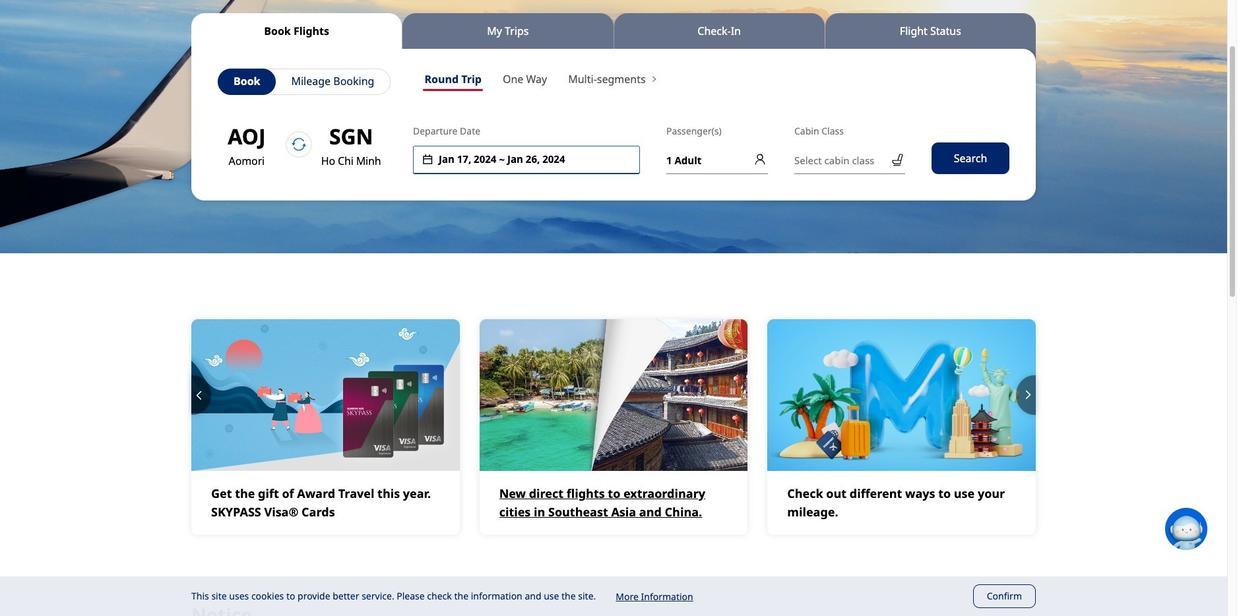 Task type: locate. For each thing, give the bounding box(es) containing it.
tab list
[[191, 13, 1037, 49]]



Task type: describe. For each thing, give the bounding box(es) containing it.
itinerary type group
[[414, 69, 558, 94]]

booking type group
[[218, 69, 391, 95]]



Task type: vqa. For each thing, say whether or not it's contained in the screenshot.
Itinerary type group
yes



